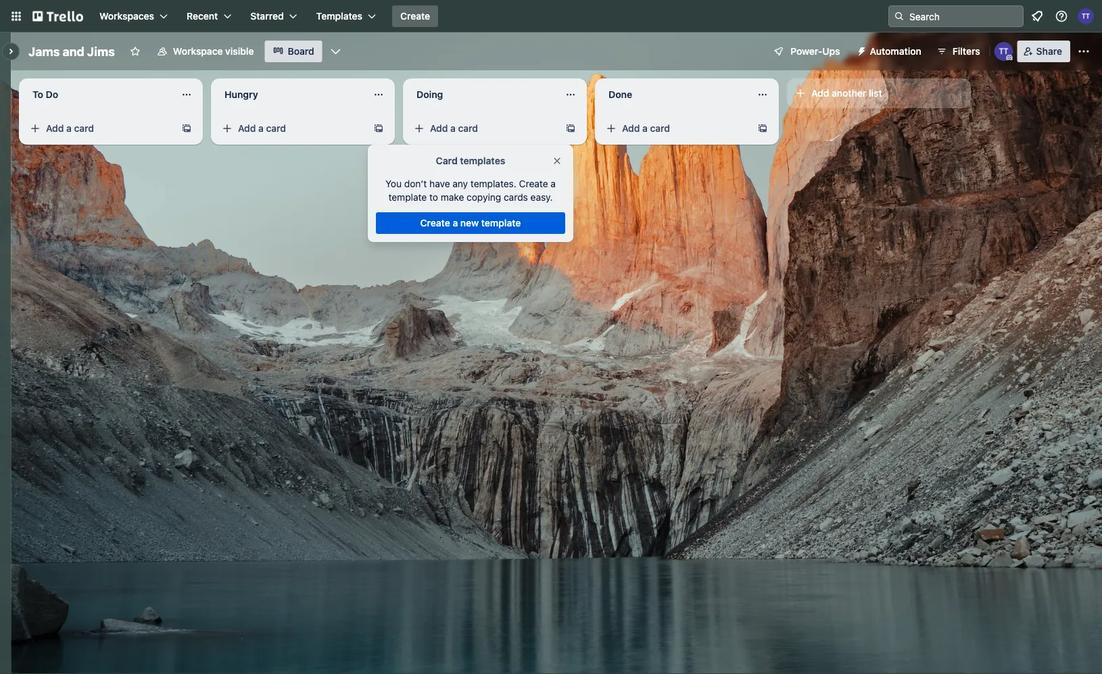 Task type: describe. For each thing, give the bounding box(es) containing it.
card for doing
[[458, 123, 478, 134]]

starred
[[250, 10, 284, 22]]

a for done
[[643, 123, 648, 134]]

card for done
[[650, 123, 670, 134]]

recent button
[[179, 5, 240, 27]]

create a new template
[[421, 217, 521, 229]]

workspace
[[173, 46, 223, 57]]

show menu image
[[1078, 45, 1091, 58]]

jams and jims
[[28, 44, 115, 59]]

you
[[386, 178, 402, 189]]

workspaces
[[99, 10, 154, 22]]

board
[[288, 46, 314, 57]]

have
[[430, 178, 450, 189]]

workspaces button
[[91, 5, 176, 27]]

add for done
[[622, 123, 640, 134]]

easy.
[[531, 192, 553, 203]]

add for doing
[[430, 123, 448, 134]]

filters button
[[933, 41, 985, 62]]

create from template… image for hungry
[[373, 123, 384, 134]]

Board name text field
[[22, 41, 122, 62]]

copying
[[467, 192, 501, 203]]

star or unstar board image
[[130, 46, 141, 57]]

board link
[[265, 41, 322, 62]]

card templates
[[436, 155, 506, 166]]

open information menu image
[[1055, 9, 1069, 23]]

card for hungry
[[266, 123, 286, 134]]

a for doing
[[451, 123, 456, 134]]

to
[[32, 89, 43, 100]]

any
[[453, 178, 468, 189]]

terry turtle (terryturtle) image
[[995, 42, 1014, 61]]

Doing text field
[[409, 84, 557, 106]]

add a card button for to do
[[24, 118, 176, 139]]

add a card for doing
[[430, 123, 478, 134]]

workspace visible button
[[149, 41, 262, 62]]

search image
[[894, 11, 905, 22]]

sm image
[[851, 41, 870, 60]]

0 notifications image
[[1030, 8, 1046, 24]]

add another list
[[812, 88, 883, 99]]

templates
[[460, 155, 506, 166]]

primary element
[[0, 0, 1103, 32]]

templates
[[316, 10, 363, 22]]

terry turtle (terryturtle) image
[[1078, 8, 1095, 24]]

share
[[1037, 46, 1063, 57]]

create from template… image for to do
[[181, 123, 192, 134]]

a for to do
[[66, 123, 72, 134]]

you don't have any templates. create a template to make copying cards easy.
[[386, 178, 556, 203]]

create from template… image for done
[[758, 123, 768, 134]]

doing
[[417, 89, 443, 100]]

create for create
[[400, 10, 430, 22]]

hungry
[[225, 89, 258, 100]]

create inside you don't have any templates. create a template to make copying cards easy.
[[519, 178, 548, 189]]

add a card for hungry
[[238, 123, 286, 134]]



Task type: locate. For each thing, give the bounding box(es) containing it.
recent
[[187, 10, 218, 22]]

add another list button
[[787, 78, 971, 108]]

add a card for to do
[[46, 123, 94, 134]]

2 card from the left
[[266, 123, 286, 134]]

2 add a card from the left
[[238, 123, 286, 134]]

create from template… image
[[373, 123, 384, 134], [566, 123, 576, 134]]

3 card from the left
[[458, 123, 478, 134]]

1 add a card button from the left
[[24, 118, 176, 139]]

1 create from template… image from the left
[[181, 123, 192, 134]]

add a card button up templates
[[409, 118, 560, 139]]

template down "cards"
[[482, 217, 521, 229]]

create from template… image
[[181, 123, 192, 134], [758, 123, 768, 134]]

another
[[832, 88, 867, 99]]

a inside you don't have any templates. create a template to make copying cards easy.
[[551, 178, 556, 189]]

done
[[609, 89, 633, 100]]

2 create from template… image from the left
[[566, 123, 576, 134]]

list
[[869, 88, 883, 99]]

a
[[66, 123, 72, 134], [258, 123, 264, 134], [451, 123, 456, 134], [643, 123, 648, 134], [551, 178, 556, 189], [453, 217, 458, 229]]

add a card down done
[[622, 123, 670, 134]]

a up easy.
[[551, 178, 556, 189]]

add a card up card at the top of the page
[[430, 123, 478, 134]]

make
[[441, 192, 464, 203]]

a down done text box
[[643, 123, 648, 134]]

ups
[[823, 46, 841, 57]]

create from template… image for doing
[[566, 123, 576, 134]]

add down the do
[[46, 123, 64, 134]]

cards
[[504, 192, 528, 203]]

card down hungry text field
[[266, 123, 286, 134]]

add down hungry
[[238, 123, 256, 134]]

a down hungry text field
[[258, 123, 264, 134]]

and
[[63, 44, 84, 59]]

a for hungry
[[258, 123, 264, 134]]

add a card button down to do text box
[[24, 118, 176, 139]]

2 vertical spatial create
[[421, 217, 450, 229]]

create
[[400, 10, 430, 22], [519, 178, 548, 189], [421, 217, 450, 229]]

add a card button for doing
[[409, 118, 560, 139]]

create inside 'button'
[[400, 10, 430, 22]]

0 horizontal spatial create from template… image
[[181, 123, 192, 134]]

card down done text box
[[650, 123, 670, 134]]

customize views image
[[329, 45, 343, 58]]

automation
[[870, 46, 922, 57]]

power-
[[791, 46, 823, 57]]

automation button
[[851, 41, 930, 62]]

To Do text field
[[24, 84, 173, 106]]

jims
[[87, 44, 115, 59]]

card up card templates on the left of page
[[458, 123, 478, 134]]

a up card at the top of the page
[[451, 123, 456, 134]]

template
[[389, 192, 427, 203], [482, 217, 521, 229]]

template inside button
[[482, 217, 521, 229]]

1 create from template… image from the left
[[373, 123, 384, 134]]

add a card down hungry
[[238, 123, 286, 134]]

template down don't
[[389, 192, 427, 203]]

card down to do text box
[[74, 123, 94, 134]]

Done text field
[[601, 84, 750, 106]]

1 horizontal spatial create from template… image
[[566, 123, 576, 134]]

card
[[74, 123, 94, 134], [266, 123, 286, 134], [458, 123, 478, 134], [650, 123, 670, 134]]

3 add a card from the left
[[430, 123, 478, 134]]

2 add a card button from the left
[[216, 118, 368, 139]]

1 vertical spatial template
[[482, 217, 521, 229]]

power-ups
[[791, 46, 841, 57]]

add a card button down hungry text field
[[216, 118, 368, 139]]

don't
[[404, 178, 427, 189]]

card
[[436, 155, 458, 166]]

back to home image
[[32, 5, 83, 27]]

4 add a card button from the left
[[601, 118, 752, 139]]

0 vertical spatial template
[[389, 192, 427, 203]]

a left new
[[453, 217, 458, 229]]

card for to do
[[74, 123, 94, 134]]

workspace visible
[[173, 46, 254, 57]]

1 card from the left
[[74, 123, 94, 134]]

1 horizontal spatial template
[[482, 217, 521, 229]]

add a card
[[46, 123, 94, 134], [238, 123, 286, 134], [430, 123, 478, 134], [622, 123, 670, 134]]

create button
[[392, 5, 438, 27]]

add up card at the top of the page
[[430, 123, 448, 134]]

templates.
[[471, 178, 517, 189]]

add for to do
[[46, 123, 64, 134]]

2 create from template… image from the left
[[758, 123, 768, 134]]

new
[[461, 217, 479, 229]]

add
[[812, 88, 830, 99], [46, 123, 64, 134], [238, 123, 256, 134], [430, 123, 448, 134], [622, 123, 640, 134]]

create inside button
[[421, 217, 450, 229]]

4 card from the left
[[650, 123, 670, 134]]

add a card for done
[[622, 123, 670, 134]]

3 add a card button from the left
[[409, 118, 560, 139]]

Search field
[[905, 6, 1023, 26]]

create a new template button
[[376, 212, 566, 234]]

to
[[430, 192, 438, 203]]

do
[[46, 89, 58, 100]]

Hungry text field
[[216, 84, 365, 106]]

add a card button for hungry
[[216, 118, 368, 139]]

templates button
[[308, 5, 384, 27]]

switch to… image
[[9, 9, 23, 23]]

close popover image
[[552, 156, 563, 166]]

template inside you don't have any templates. create a template to make copying cards easy.
[[389, 192, 427, 203]]

starred button
[[242, 5, 306, 27]]

add a card button down done text box
[[601, 118, 752, 139]]

visible
[[225, 46, 254, 57]]

a down to do text box
[[66, 123, 72, 134]]

0 horizontal spatial template
[[389, 192, 427, 203]]

to do
[[32, 89, 58, 100]]

create for create a new template
[[421, 217, 450, 229]]

add a card button
[[24, 118, 176, 139], [216, 118, 368, 139], [409, 118, 560, 139], [601, 118, 752, 139]]

4 add a card from the left
[[622, 123, 670, 134]]

1 add a card from the left
[[46, 123, 94, 134]]

power-ups button
[[764, 41, 849, 62]]

0 vertical spatial create
[[400, 10, 430, 22]]

add down done
[[622, 123, 640, 134]]

share button
[[1018, 41, 1071, 62]]

1 horizontal spatial create from template… image
[[758, 123, 768, 134]]

add a card down the do
[[46, 123, 94, 134]]

add a card button for done
[[601, 118, 752, 139]]

this member is an admin of this board. image
[[1007, 55, 1013, 61]]

add for hungry
[[238, 123, 256, 134]]

0 horizontal spatial create from template… image
[[373, 123, 384, 134]]

add left another
[[812, 88, 830, 99]]

jams
[[28, 44, 60, 59]]

1 vertical spatial create
[[519, 178, 548, 189]]

filters
[[953, 46, 981, 57]]



Task type: vqa. For each thing, say whether or not it's contained in the screenshot.
1st All members of the Workspace can see and edit this board. icon
no



